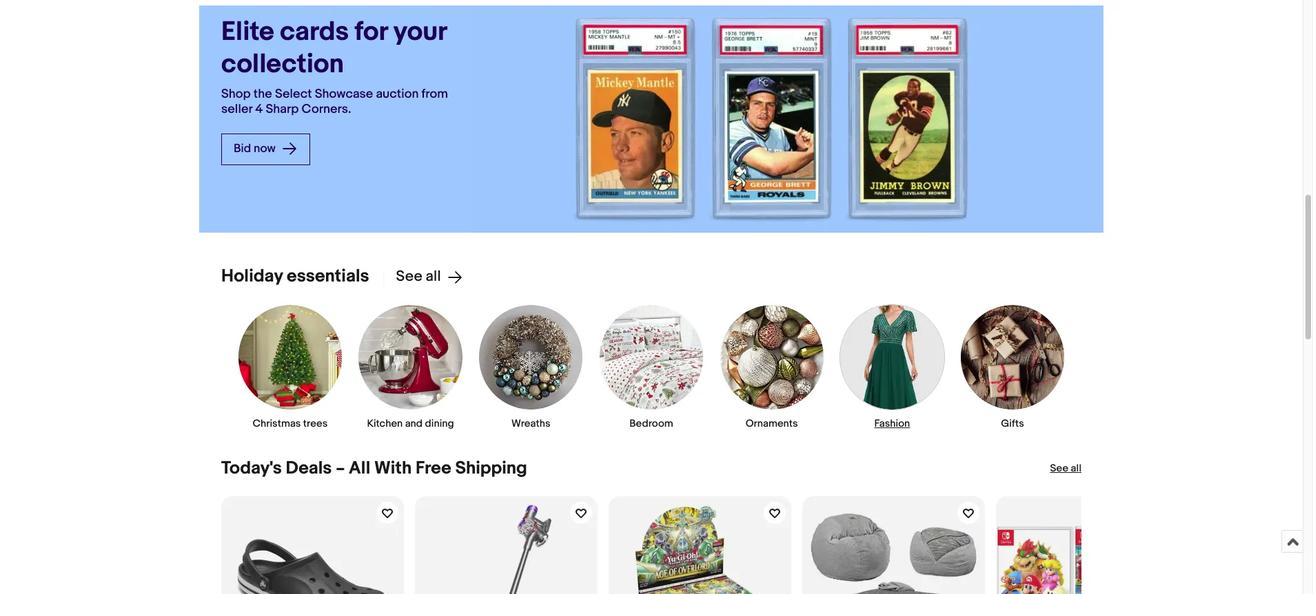Task type: describe. For each thing, give the bounding box(es) containing it.
kitchen and dining link
[[358, 305, 463, 431]]

sharp
[[266, 102, 299, 117]]

bedroom link
[[599, 305, 704, 431]]

gifts
[[1001, 418, 1024, 431]]

see all for today's deals – all with free shipping
[[1050, 463, 1082, 476]]

dining
[[425, 418, 454, 431]]

free
[[416, 459, 451, 480]]

holiday essentials link
[[221, 266, 369, 287]]

all for holiday essentials
[[426, 268, 441, 286]]

fashion link
[[840, 305, 945, 431]]

see all link for today's deals – all with free shipping
[[1050, 463, 1082, 477]]

see for holiday essentials
[[396, 268, 422, 286]]

christmas trees
[[253, 418, 328, 431]]

bid now link
[[221, 134, 310, 165]]

auction
[[376, 87, 419, 102]]

showcase
[[315, 87, 373, 102]]

bid now
[[234, 142, 278, 156]]

from
[[422, 87, 448, 102]]

cards
[[280, 16, 349, 48]]

wreaths link
[[479, 305, 584, 431]]

fashion
[[874, 418, 910, 431]]

ornaments link
[[719, 305, 824, 431]]

bid
[[234, 142, 251, 156]]

with
[[374, 459, 412, 480]]

gifts link
[[960, 305, 1065, 431]]

christmas
[[253, 418, 301, 431]]

collection
[[221, 48, 344, 81]]

select
[[275, 87, 312, 102]]

your
[[393, 16, 447, 48]]



Task type: vqa. For each thing, say whether or not it's contained in the screenshot.
the rightmost :
no



Task type: locate. For each thing, give the bounding box(es) containing it.
see all for holiday essentials
[[396, 268, 441, 286]]

see all link for holiday essentials
[[383, 268, 463, 286]]

ornaments
[[746, 418, 798, 431]]

1 vertical spatial see
[[1050, 463, 1069, 476]]

all
[[426, 268, 441, 286], [1071, 463, 1082, 476]]

now
[[254, 142, 276, 156]]

see all link
[[383, 268, 463, 286], [1050, 463, 1082, 477]]

1 vertical spatial see all link
[[1050, 463, 1082, 477]]

0 vertical spatial see all link
[[383, 268, 463, 286]]

1 horizontal spatial all
[[1071, 463, 1082, 476]]

christmas trees link
[[238, 305, 343, 431]]

holiday essentials
[[221, 266, 369, 287]]

corners.
[[302, 102, 351, 117]]

0 vertical spatial all
[[426, 268, 441, 286]]

kitchen
[[367, 418, 403, 431]]

wreaths
[[512, 418, 551, 431]]

and
[[405, 418, 423, 431]]

today's deals – all with free shipping link
[[221, 459, 527, 480]]

elite cards for your collection shop the select showcase auction from seller 4 sharp corners.
[[221, 16, 448, 117]]

0 horizontal spatial see all
[[396, 268, 441, 286]]

today's
[[221, 459, 282, 480]]

1 vertical spatial all
[[1071, 463, 1082, 476]]

0 horizontal spatial all
[[426, 268, 441, 286]]

shipping
[[455, 459, 527, 480]]

bedroom
[[630, 418, 673, 431]]

the
[[254, 87, 272, 102]]

see for today's deals – all with free shipping
[[1050, 463, 1069, 476]]

0 vertical spatial see
[[396, 268, 422, 286]]

1 horizontal spatial see all link
[[1050, 463, 1082, 477]]

kitchen and dining
[[367, 418, 454, 431]]

1 horizontal spatial see
[[1050, 463, 1069, 476]]

0 vertical spatial see all
[[396, 268, 441, 286]]

seller
[[221, 102, 252, 117]]

–
[[336, 459, 345, 480]]

elite
[[221, 16, 274, 48]]

for
[[355, 16, 388, 48]]

4
[[255, 102, 263, 117]]

1 vertical spatial see all
[[1050, 463, 1082, 476]]

0 horizontal spatial see
[[396, 268, 422, 286]]

all
[[349, 459, 370, 480]]

shop
[[221, 87, 251, 102]]

holiday
[[221, 266, 283, 287]]

1 horizontal spatial see all
[[1050, 463, 1082, 476]]

today's deals – all with free shipping
[[221, 459, 527, 480]]

0 horizontal spatial see all link
[[383, 268, 463, 286]]

trees
[[303, 418, 328, 431]]

see
[[396, 268, 422, 286], [1050, 463, 1069, 476]]

elite cards for your collection link
[[221, 16, 450, 81]]

essentials
[[287, 266, 369, 287]]

all for today's deals – all with free shipping
[[1071, 463, 1082, 476]]

see all
[[396, 268, 441, 286], [1050, 463, 1082, 476]]

deals
[[286, 459, 332, 480]]



